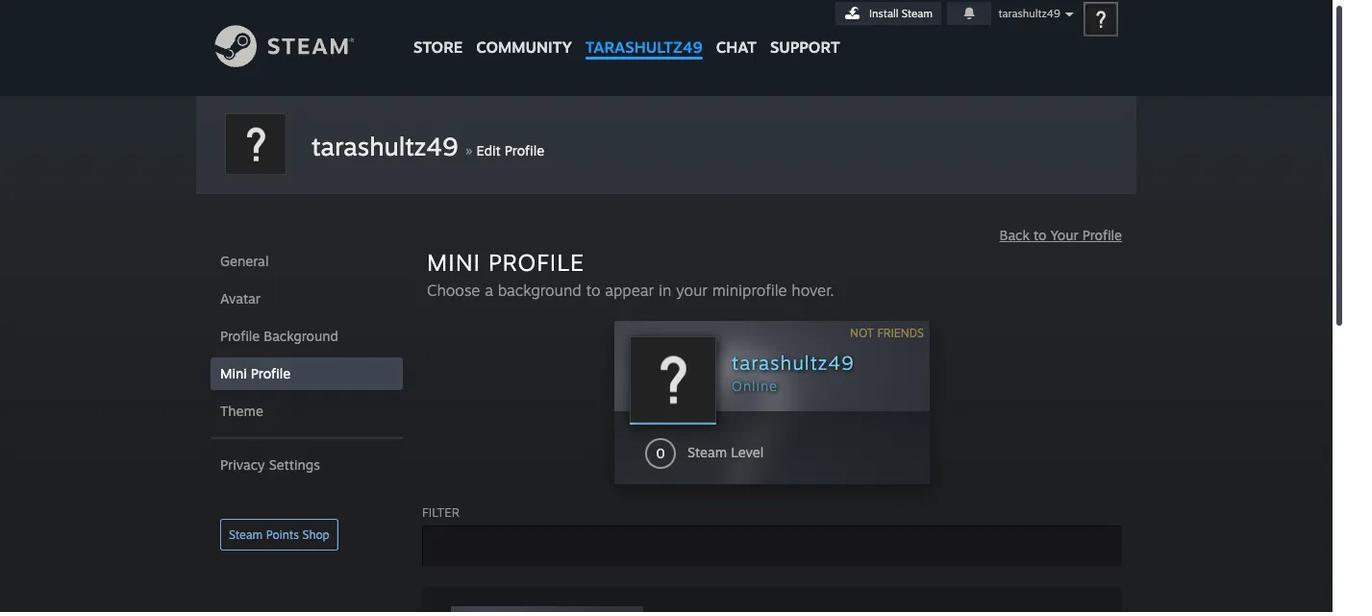 Task type: vqa. For each thing, say whether or not it's contained in the screenshot.
top steam
yes



Task type: describe. For each thing, give the bounding box(es) containing it.
back to your profile
[[1000, 227, 1122, 243]]

privacy settings link
[[211, 449, 403, 482]]

1 horizontal spatial to
[[1034, 227, 1047, 243]]

chat
[[716, 38, 757, 57]]

theme
[[220, 403, 263, 419]]

community link
[[469, 0, 579, 66]]

0 horizontal spatial tarashultz49 link
[[312, 131, 458, 162]]

choose
[[427, 281, 480, 300]]

background
[[264, 328, 338, 344]]

a
[[485, 281, 493, 300]]

your
[[676, 281, 708, 300]]

to inside the mini profile choose a background to appear in your miniprofile hover.
[[586, 281, 601, 300]]

in
[[659, 281, 672, 300]]

background
[[498, 281, 582, 300]]

steam points shop link
[[220, 519, 338, 551]]

install steam link
[[836, 2, 941, 25]]

hover.
[[792, 281, 834, 300]]

privacy
[[220, 457, 265, 473]]

profile background
[[220, 328, 338, 344]]

mini profile choose a background to appear in your miniprofile hover.
[[427, 248, 834, 300]]

install steam
[[869, 7, 933, 20]]

profile right your
[[1083, 227, 1122, 243]]

general
[[220, 253, 269, 269]]

appear
[[605, 281, 654, 300]]

support link
[[764, 0, 847, 62]]

not friends
[[850, 326, 924, 340]]

back to your profile link
[[1000, 227, 1122, 243]]

tarashultz49 online
[[732, 351, 854, 394]]

not
[[850, 326, 874, 340]]

1 horizontal spatial tarashultz49 link
[[579, 0, 709, 66]]

profile background link
[[211, 320, 403, 353]]

»
[[465, 140, 473, 160]]

profile inside tarashultz49 » edit profile
[[505, 142, 544, 159]]

privacy settings
[[220, 457, 320, 473]]

mini profile
[[220, 365, 291, 382]]

shop
[[302, 528, 330, 542]]

store
[[414, 38, 463, 57]]

miniprofile
[[712, 281, 787, 300]]

general link
[[211, 245, 403, 278]]

store link
[[407, 0, 469, 66]]

edit profile link
[[477, 142, 544, 159]]

2 horizontal spatial steam
[[902, 7, 933, 20]]

steam for steam level
[[688, 444, 727, 461]]

profile inside the mini profile choose a background to appear in your miniprofile hover.
[[489, 248, 585, 277]]



Task type: locate. For each thing, give the bounding box(es) containing it.
profile down profile background
[[251, 365, 291, 382]]

mini up the theme
[[220, 365, 247, 382]]

0 horizontal spatial steam
[[229, 528, 263, 542]]

1 vertical spatial to
[[586, 281, 601, 300]]

0 vertical spatial mini
[[427, 248, 481, 277]]

profile
[[505, 142, 544, 159], [1083, 227, 1122, 243], [489, 248, 585, 277], [220, 328, 260, 344], [251, 365, 291, 382]]

0 vertical spatial to
[[1034, 227, 1047, 243]]

online
[[732, 378, 778, 394]]

mini
[[427, 248, 481, 277], [220, 365, 247, 382]]

tarashultz49 link left » at the top left of the page
[[312, 131, 458, 162]]

1 vertical spatial mini
[[220, 365, 247, 382]]

0 horizontal spatial to
[[586, 281, 601, 300]]

chat link
[[709, 0, 764, 62]]

level
[[731, 444, 764, 461]]

to
[[1034, 227, 1047, 243], [586, 281, 601, 300]]

mini for mini profile
[[220, 365, 247, 382]]

steam right install
[[902, 7, 933, 20]]

edit
[[477, 142, 501, 159]]

steam left level
[[688, 444, 727, 461]]

2 vertical spatial steam
[[229, 528, 263, 542]]

theme link
[[211, 395, 403, 428]]

to left the appear
[[586, 281, 601, 300]]

mini inside the mini profile choose a background to appear in your miniprofile hover.
[[427, 248, 481, 277]]

avatar link
[[211, 283, 403, 315]]

tarashultz49 link
[[579, 0, 709, 66], [312, 131, 458, 162]]

profile right edit
[[505, 142, 544, 159]]

tarashultz49 link left chat
[[579, 0, 709, 66]]

your
[[1051, 227, 1079, 243]]

filter
[[422, 505, 460, 520]]

tarashultz49
[[999, 7, 1061, 20], [585, 38, 703, 57], [312, 131, 458, 162], [732, 351, 854, 375]]

None text field
[[422, 526, 1122, 566]]

to left your
[[1034, 227, 1047, 243]]

0
[[656, 445, 665, 462]]

avatar
[[220, 290, 261, 307]]

profile down avatar
[[220, 328, 260, 344]]

0 vertical spatial tarashultz49 link
[[579, 0, 709, 66]]

tarashultz49 » edit profile
[[312, 131, 544, 162]]

community
[[476, 38, 572, 57]]

steam level
[[688, 444, 764, 461]]

steam left 'points'
[[229, 528, 263, 542]]

profile up background
[[489, 248, 585, 277]]

0 horizontal spatial mini
[[220, 365, 247, 382]]

support
[[770, 38, 840, 57]]

mini profile link
[[211, 358, 403, 390]]

1 horizontal spatial steam
[[688, 444, 727, 461]]

1 vertical spatial steam
[[688, 444, 727, 461]]

points
[[266, 528, 299, 542]]

install
[[869, 7, 899, 20]]

1 horizontal spatial mini
[[427, 248, 481, 277]]

mini up choose
[[427, 248, 481, 277]]

mini for mini profile choose a background to appear in your miniprofile hover.
[[427, 248, 481, 277]]

1 vertical spatial tarashultz49 link
[[312, 131, 458, 162]]

0 vertical spatial steam
[[902, 7, 933, 20]]

steam points shop
[[229, 528, 330, 542]]

back
[[1000, 227, 1030, 243]]

friends
[[877, 326, 924, 340]]

settings
[[269, 457, 320, 473]]

steam
[[902, 7, 933, 20], [688, 444, 727, 461], [229, 528, 263, 542]]

steam for steam points shop
[[229, 528, 263, 542]]



